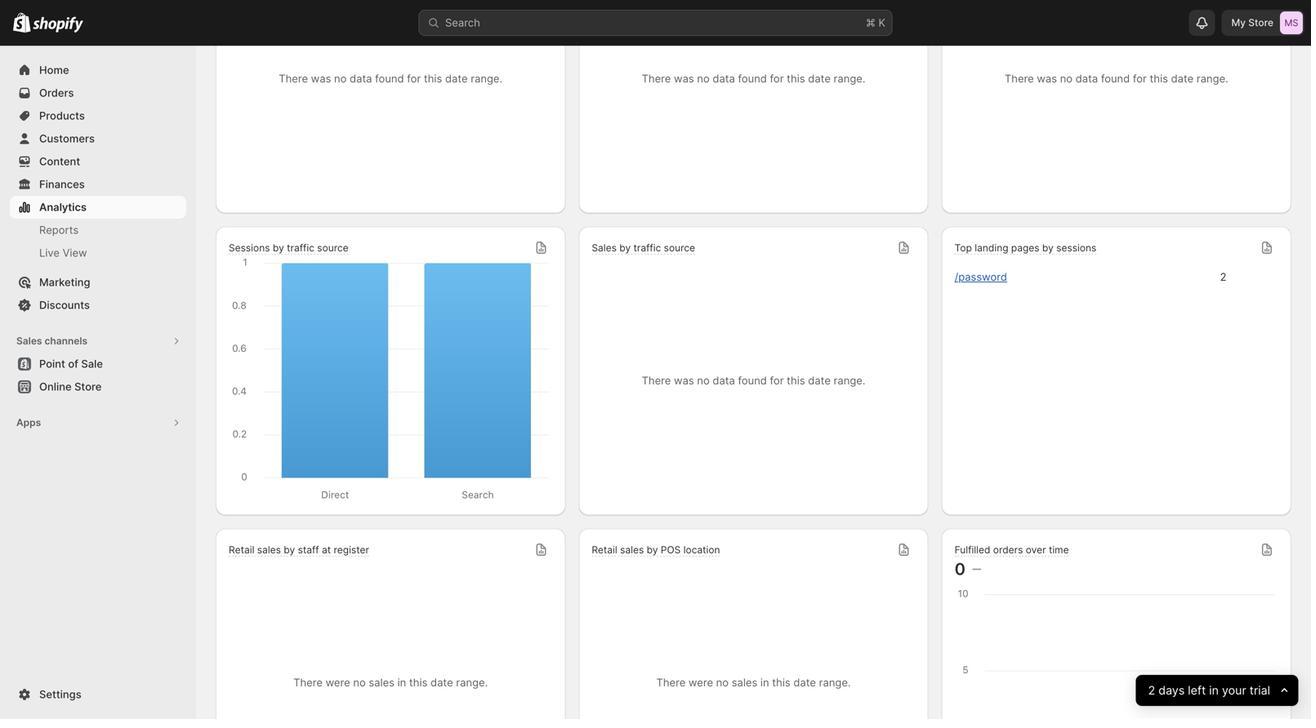 Task type: locate. For each thing, give the bounding box(es) containing it.
shopify image
[[13, 13, 30, 32], [33, 17, 84, 33]]

orders link
[[10, 82, 186, 105]]

online store
[[39, 381, 102, 393]]

found for 1st there was no data found for this date range. button
[[375, 72, 404, 85]]

my store image
[[1280, 11, 1303, 34]]

over
[[1026, 544, 1046, 556]]

there was no data found for this date range. for 2nd there was no data found for this date range. button from left
[[642, 72, 865, 85]]

no
[[334, 72, 347, 85], [697, 72, 710, 85], [1060, 72, 1073, 85], [697, 375, 710, 387], [353, 677, 366, 689], [716, 677, 729, 689]]

store for online store
[[74, 381, 102, 393]]

settings link
[[10, 684, 186, 707]]

0 horizontal spatial in
[[397, 677, 406, 689]]

sales inside sales by traffic source dropdown button
[[592, 242, 617, 254]]

1 horizontal spatial source
[[664, 242, 695, 254]]

1 horizontal spatial 2
[[1220, 271, 1226, 283]]

0 horizontal spatial shopify image
[[13, 13, 30, 32]]

there was no data found for this date range.
[[279, 72, 502, 85], [642, 72, 865, 85], [1005, 72, 1228, 85], [642, 375, 865, 387]]

orders
[[993, 544, 1023, 556]]

2 retail from the left
[[592, 544, 617, 556]]

1 vertical spatial sales
[[16, 335, 42, 347]]

2 traffic from the left
[[633, 242, 661, 254]]

data for 1st there was no data found for this date range. button
[[350, 72, 372, 85]]

apps
[[16, 417, 41, 429]]

retail left "pos"
[[592, 544, 617, 556]]

1 horizontal spatial traffic
[[633, 242, 661, 254]]

at
[[322, 544, 331, 556]]

retail sales by staff at register
[[229, 544, 369, 556]]

retail sales by pos location button
[[592, 544, 720, 558]]

2 for 2
[[1220, 271, 1226, 283]]

retail left staff
[[229, 544, 254, 556]]

traffic for sessions
[[287, 242, 314, 254]]

1 horizontal spatial there was no data found for this date range. button
[[579, 0, 929, 214]]

store inside button
[[74, 381, 102, 393]]

in for retail sales by pos location
[[760, 677, 769, 689]]

discounts link
[[10, 294, 186, 317]]

store down sale
[[74, 381, 102, 393]]

2 days left in your trial button
[[1136, 676, 1298, 707]]

2 for 2 days left in your trial
[[1148, 684, 1155, 698]]

was
[[311, 72, 331, 85], [674, 72, 694, 85], [1037, 72, 1057, 85], [674, 375, 694, 387]]

0 horizontal spatial store
[[74, 381, 102, 393]]

1 horizontal spatial sales
[[592, 242, 617, 254]]

there were no sales in this date range.
[[293, 677, 488, 689], [656, 677, 851, 689]]

sales channels button
[[10, 330, 186, 353]]

online
[[39, 381, 72, 393]]

0 horizontal spatial source
[[317, 242, 349, 254]]

store right the my
[[1248, 17, 1274, 29]]

⌘ k
[[866, 16, 885, 29]]

in
[[397, 677, 406, 689], [760, 677, 769, 689], [1209, 684, 1219, 698]]

0 horizontal spatial there was no data found for this date range. button
[[216, 0, 566, 214]]

0 vertical spatial 2
[[1220, 271, 1226, 283]]

2 horizontal spatial there was no data found for this date range. button
[[942, 0, 1291, 214]]

staff
[[298, 544, 319, 556]]

traffic
[[287, 242, 314, 254], [633, 242, 661, 254]]

1 horizontal spatial retail
[[592, 544, 617, 556]]

1 horizontal spatial there were no sales in this date range.
[[656, 677, 851, 689]]

for
[[407, 72, 421, 85], [770, 72, 784, 85], [1133, 72, 1147, 85], [770, 375, 784, 387]]

orders
[[39, 87, 74, 99]]

1 were from the left
[[326, 677, 350, 689]]

1 vertical spatial 2
[[1148, 684, 1155, 698]]

this
[[424, 72, 442, 85], [787, 72, 805, 85], [1150, 72, 1168, 85], [787, 375, 805, 387], [409, 677, 428, 689], [772, 677, 790, 689]]

there was no data found for this date range. button
[[216, 0, 566, 214], [579, 0, 929, 214], [942, 0, 1291, 214]]

2 inside dropdown button
[[1148, 684, 1155, 698]]

0 horizontal spatial were
[[326, 677, 350, 689]]

0 horizontal spatial 2
[[1148, 684, 1155, 698]]

pos
[[661, 544, 681, 556]]

0 horizontal spatial sales
[[16, 335, 42, 347]]

range.
[[471, 72, 502, 85], [834, 72, 865, 85], [1197, 72, 1228, 85], [834, 375, 865, 387], [456, 677, 488, 689], [819, 677, 851, 689]]

data for 2nd there was no data found for this date range. button from left
[[713, 72, 735, 85]]

2 source from the left
[[664, 242, 695, 254]]

apps button
[[10, 412, 186, 435]]

store
[[1248, 17, 1274, 29], [74, 381, 102, 393]]

data
[[350, 72, 372, 85], [713, 72, 735, 85], [1076, 72, 1098, 85], [713, 375, 735, 387]]

source
[[317, 242, 349, 254], [664, 242, 695, 254]]

0 horizontal spatial retail
[[229, 544, 254, 556]]

sales
[[592, 242, 617, 254], [16, 335, 42, 347]]

2 were from the left
[[689, 677, 713, 689]]

1 there were no sales in this date range. from the left
[[293, 677, 488, 689]]

your
[[1222, 684, 1246, 698]]

0 vertical spatial sales
[[592, 242, 617, 254]]

marketing
[[39, 276, 90, 289]]

was for 3rd there was no data found for this date range. button from left
[[1037, 72, 1057, 85]]

date
[[445, 72, 468, 85], [808, 72, 831, 85], [1171, 72, 1194, 85], [808, 375, 831, 387], [431, 677, 453, 689], [793, 677, 816, 689]]

1 vertical spatial store
[[74, 381, 102, 393]]

0 vertical spatial store
[[1248, 17, 1274, 29]]

1 horizontal spatial were
[[689, 677, 713, 689]]

time
[[1049, 544, 1069, 556]]

sales inside sales channels button
[[16, 335, 42, 347]]

1 source from the left
[[317, 242, 349, 254]]

was for 1st there was no data found for this date range. button
[[311, 72, 331, 85]]

/password
[[955, 271, 1007, 283]]

2 there were no sales in this date range. from the left
[[656, 677, 851, 689]]

2 horizontal spatial in
[[1209, 684, 1219, 698]]

point of sale link
[[10, 353, 186, 376]]

products link
[[10, 105, 186, 127]]

my
[[1231, 17, 1246, 29]]

marketing link
[[10, 271, 186, 294]]

there
[[279, 72, 308, 85], [642, 72, 671, 85], [1005, 72, 1034, 85], [642, 375, 671, 387], [293, 677, 323, 689], [656, 677, 686, 689]]

were
[[326, 677, 350, 689], [689, 677, 713, 689]]

0 horizontal spatial traffic
[[287, 242, 314, 254]]

by
[[273, 242, 284, 254], [619, 242, 631, 254], [1042, 242, 1054, 254], [284, 544, 295, 556], [647, 544, 658, 556]]

live
[[39, 247, 60, 259]]

retail
[[229, 544, 254, 556], [592, 544, 617, 556]]

2
[[1220, 271, 1226, 283], [1148, 684, 1155, 698]]

0
[[955, 560, 966, 580]]

sales by traffic source
[[592, 242, 695, 254]]

1 horizontal spatial in
[[760, 677, 769, 689]]

1 there was no data found for this date range. button from the left
[[216, 0, 566, 214]]

sales
[[257, 544, 281, 556], [620, 544, 644, 556], [369, 677, 394, 689], [732, 677, 757, 689]]

fulfilled orders over time
[[955, 544, 1069, 556]]

1 traffic from the left
[[287, 242, 314, 254]]

0 horizontal spatial there were no sales in this date range.
[[293, 677, 488, 689]]

1 horizontal spatial store
[[1248, 17, 1274, 29]]

1 retail from the left
[[229, 544, 254, 556]]

found
[[375, 72, 404, 85], [738, 72, 767, 85], [1101, 72, 1130, 85], [738, 375, 767, 387]]

content
[[39, 155, 80, 168]]



Task type: vqa. For each thing, say whether or not it's contained in the screenshot.
Settings dialog
no



Task type: describe. For each thing, give the bounding box(es) containing it.
left
[[1188, 684, 1206, 698]]

sales by traffic source button
[[592, 242, 695, 256]]

sales for sales channels
[[16, 335, 42, 347]]

analytics link
[[10, 196, 186, 219]]

source for sales by traffic source
[[664, 242, 695, 254]]

reports
[[39, 224, 79, 236]]

online store button
[[0, 376, 196, 399]]

landing
[[975, 242, 1008, 254]]

found for 2nd there was no data found for this date range. button from left
[[738, 72, 767, 85]]

there was no data found for this date range. for 1st there was no data found for this date range. button
[[279, 72, 502, 85]]

live view link
[[10, 242, 186, 265]]

sessions
[[1056, 242, 1096, 254]]

home link
[[10, 59, 186, 82]]

were for location
[[689, 677, 713, 689]]

sessions
[[229, 242, 270, 254]]

1 horizontal spatial shopify image
[[33, 17, 84, 33]]

found for 3rd there was no data found for this date range. button from left
[[1101, 72, 1130, 85]]

customers
[[39, 132, 95, 145]]

days
[[1158, 684, 1184, 698]]

my store
[[1231, 17, 1274, 29]]

point of sale button
[[0, 353, 196, 376]]

was for 2nd there was no data found for this date range. button from left
[[674, 72, 694, 85]]

retail for retail sales by staff at register
[[229, 544, 254, 556]]

point
[[39, 358, 65, 370]]

in for retail sales by staff at register
[[397, 677, 406, 689]]

sessions by traffic source
[[229, 242, 349, 254]]

location
[[683, 544, 720, 556]]

retail sales by pos location
[[592, 544, 720, 556]]

there was no data found for this date range. for 3rd there was no data found for this date range. button from left
[[1005, 72, 1228, 85]]

live view
[[39, 247, 87, 259]]

no change image
[[972, 563, 981, 576]]

source for sessions by traffic source
[[317, 242, 349, 254]]

sale
[[81, 358, 103, 370]]

fulfilled
[[955, 544, 990, 556]]

retail sales by staff at register button
[[229, 544, 369, 558]]

of
[[68, 358, 78, 370]]

there were no sales in this date range. for retail sales by pos location
[[656, 677, 851, 689]]

/password link
[[955, 271, 1007, 283]]

content link
[[10, 150, 186, 173]]

home
[[39, 64, 69, 76]]

sessions by traffic source button
[[229, 242, 349, 256]]

discounts
[[39, 299, 90, 312]]

channels
[[45, 335, 88, 347]]

online store link
[[10, 376, 186, 399]]

finances
[[39, 178, 85, 191]]

2 days left in your trial
[[1148, 684, 1270, 698]]

products
[[39, 109, 85, 122]]

sales for sales by traffic source
[[592, 242, 617, 254]]

search
[[445, 16, 480, 29]]

were for at
[[326, 677, 350, 689]]

top landing pages by sessions
[[955, 242, 1096, 254]]

store for my store
[[1248, 17, 1274, 29]]

register
[[334, 544, 369, 556]]

data for 3rd there was no data found for this date range. button from left
[[1076, 72, 1098, 85]]

finances link
[[10, 173, 186, 196]]

reports link
[[10, 219, 186, 242]]

3 there was no data found for this date range. button from the left
[[942, 0, 1291, 214]]

fulfilled orders over time button
[[955, 544, 1069, 558]]

sales channels
[[16, 335, 88, 347]]

customers link
[[10, 127, 186, 150]]

traffic for sales
[[633, 242, 661, 254]]

settings
[[39, 689, 81, 701]]

pages
[[1011, 242, 1040, 254]]

view
[[63, 247, 87, 259]]

there were no sales in this date range. for retail sales by staff at register
[[293, 677, 488, 689]]

⌘
[[866, 16, 876, 29]]

2 there was no data found for this date range. button from the left
[[579, 0, 929, 214]]

retail for retail sales by pos location
[[592, 544, 617, 556]]

top landing pages by sessions button
[[955, 242, 1096, 256]]

k
[[879, 16, 885, 29]]

trial
[[1249, 684, 1270, 698]]

analytics
[[39, 201, 87, 214]]

top
[[955, 242, 972, 254]]

in inside dropdown button
[[1209, 684, 1219, 698]]

point of sale
[[39, 358, 103, 370]]



